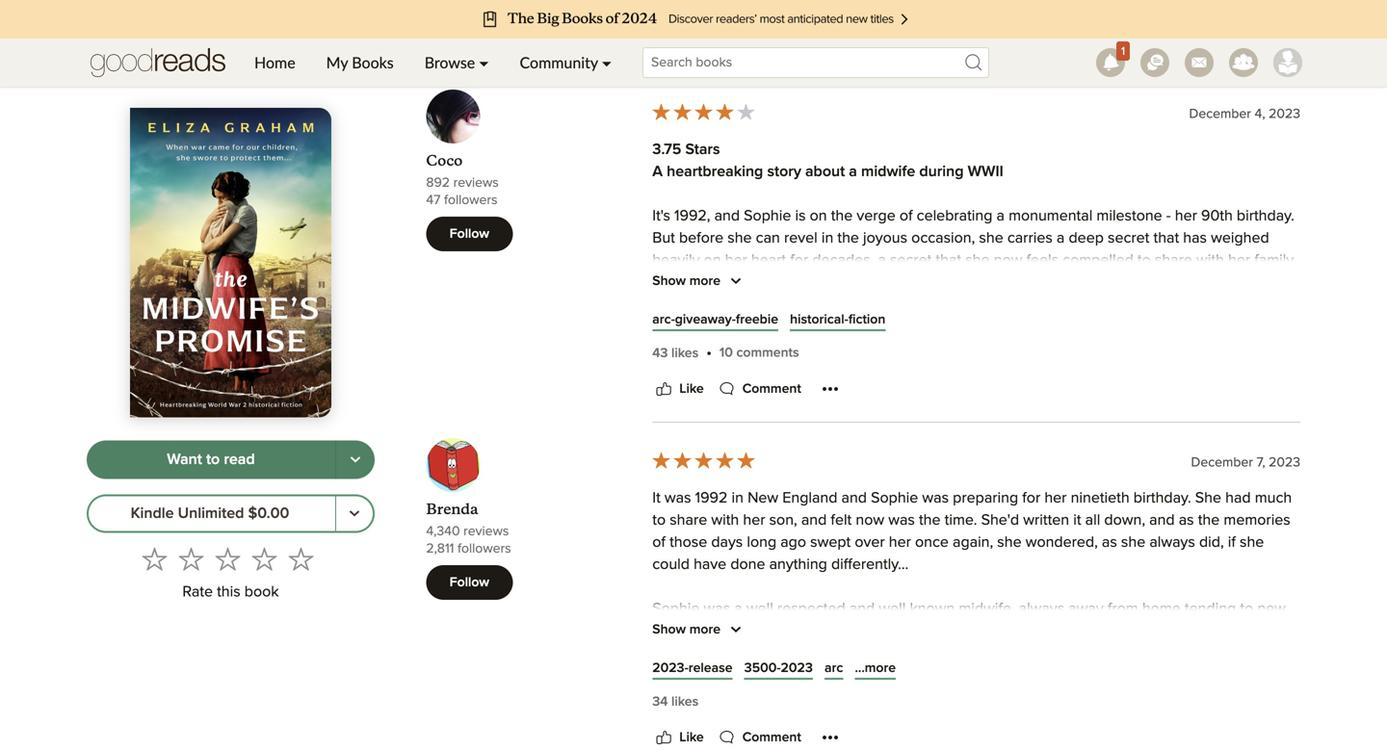 Task type: vqa. For each thing, say whether or not it's contained in the screenshot.
wondered,
yes



Task type: describe. For each thing, give the bounding box(es) containing it.
have inside it was 1992 in new england and sophie was preparing for her ninetieth birthday. she had much to share with her son, and felt now was the time. she'd written it all down, and as the memories of those days long ago swept over her once again, she wondered, as she always did, if she could have done anything differently...
[[694, 557, 727, 573]]

a up historical-fiction
[[831, 297, 839, 313]]

pace,
[[997, 364, 1033, 379]]

family.
[[1255, 253, 1297, 268]]

years
[[1093, 624, 1130, 639]]

1 vertical spatial on
[[704, 253, 721, 268]]

tending
[[1185, 602, 1237, 617]]

weighed
[[1212, 231, 1270, 246]]

2 vertical spatial this
[[217, 585, 241, 600]]

and left fell
[[997, 690, 1023, 706]]

as inside sophie was a well respected and well known midwife, always away from home tending to new mothers, women giving birth. since her husband had passed two years prior, she'd become busier, using her work to stop her dwelling on past memories. but france was changing. the germans had arrived although not in lyon as yet. sophie's daughter camille, was alone a lot and she too missed her father. when she met jean-luc and fell in love, sophie was unable to attend the wedding and camille was devastated.
[[939, 668, 954, 684]]

to up sending
[[743, 408, 756, 423]]

journey
[[892, 319, 942, 335]]

mothers,
[[653, 624, 712, 639]]

follow button for brenda
[[426, 566, 513, 600]]

0 vertical spatial on
[[810, 209, 828, 224]]

decades,
[[813, 253, 874, 268]]

her up 3500-
[[741, 646, 764, 662]]

select,
[[1019, 408, 1065, 423]]

her up has
[[1176, 209, 1198, 224]]

obstacles
[[1140, 319, 1204, 335]]

celebrating
[[917, 209, 993, 224]]

1 horizontal spatial had
[[982, 624, 1008, 639]]

1 i from the left
[[653, 297, 656, 313]]

a down monumental
[[1057, 231, 1065, 246]]

stars
[[686, 142, 720, 157]]

rate 2 out of 5 image
[[179, 547, 204, 572]]

1 horizontal spatial that
[[1154, 231, 1180, 246]]

4,340
[[426, 525, 460, 539]]

community
[[520, 53, 598, 72]]

and inside it's 1992, and sophie is on the verge of celebrating a monumental milestone - her 90th birthday. but before she can revel in the joyous occasion, she carries a deep secret that has weighed heavily on her heart for decades, a secret that she now feels compelled to share with her family.
[[715, 209, 740, 224]]

2,811
[[426, 542, 454, 556]]

her left heart
[[725, 253, 748, 268]]

she left the can
[[728, 231, 752, 246]]

giveaway-
[[675, 313, 736, 327]]

34 likes button
[[653, 693, 699, 712]]

share inside it's 1992, and sophie is on the verge of celebrating a monumental milestone - her 90th birthday. but before she can revel in the joyous occasion, she carries a deep secret that has weighed heavily on her heart for decades, a secret that she now feels compelled to share with her family.
[[1155, 253, 1193, 268]]

her right over
[[889, 535, 912, 551]]

immerse
[[900, 297, 958, 313]]

follow for brenda
[[450, 576, 490, 590]]

a down navigated
[[936, 364, 944, 379]]

as inside i have to admit, it took me a while to immerse myself in this book. however, once i finally did, i didn't want to put it down. sophie's journey was filled with unimaginable obstacles and heart- wrenching moments as she fearlessly navigated through the treacherous landscape of war. if you enjoy historical fiction and don't mind a slower pace, this book is for you.
[[794, 342, 809, 357]]

done
[[731, 557, 766, 573]]

giving
[[769, 624, 810, 639]]

from
[[1108, 602, 1139, 617]]

unimaginable
[[1045, 319, 1136, 335]]

0 horizontal spatial 1
[[491, 61, 496, 74]]

and right down,
[[1150, 513, 1175, 529]]

and down the missed
[[741, 713, 766, 728]]

to left the stop
[[805, 646, 818, 662]]

rate this book
[[183, 585, 279, 600]]

coco link
[[426, 152, 463, 170]]

1 horizontal spatial secret
[[1108, 231, 1150, 246]]

1 vertical spatial this
[[1037, 364, 1061, 379]]

her up 'written' at the right of the page
[[1045, 491, 1067, 506]]

become
[[1211, 624, 1267, 639]]

rating 0 out of 5 group
[[136, 541, 319, 578]]

differently...
[[832, 557, 909, 573]]

2 vertical spatial 2023
[[781, 662, 813, 676]]

in right fell
[[1051, 690, 1063, 706]]

the up decades,
[[838, 231, 860, 246]]

a right celebrating
[[997, 209, 1005, 224]]

▾ for community ▾
[[602, 53, 612, 72]]

more for coco
[[690, 275, 721, 288]]

wrenching
[[653, 342, 723, 357]]

she down "occasion,"
[[966, 253, 990, 268]]

a left lot
[[1242, 668, 1251, 684]]

netgalley,
[[760, 408, 830, 423]]

publishing
[[1142, 408, 1212, 423]]

reviews for brenda
[[464, 525, 509, 539]]

had inside it was 1992 in new england and sophie was preparing for her ninetieth birthday. she had much to share with her son, and felt now was the time. she'd written it all down, and as the memories of those days long ago swept over her once again, she wondered, as she always did, if she could have done anything differently...
[[1226, 491, 1252, 506]]

camille,
[[1113, 668, 1166, 684]]

heart
[[752, 253, 787, 268]]

now inside it was 1992 in new england and sophie was preparing for her ninetieth birthday. she had much to share with her son, and felt now was the time. she'd written it all down, and as the memories of those days long ago swept over her once again, she wondered, as she always did, if she could have done anything differently...
[[856, 513, 885, 529]]

was right it
[[665, 491, 692, 506]]

attend
[[1252, 690, 1295, 706]]

you.
[[1140, 364, 1169, 379]]

december 7, 2023 link
[[1192, 456, 1301, 470]]

and left don't on the right of page
[[832, 364, 857, 379]]

review by brenda element
[[426, 438, 1301, 751]]

compelled
[[1063, 253, 1134, 268]]

she down down,
[[1122, 535, 1146, 551]]

birthday. inside it's 1992, and sophie is on the verge of celebrating a monumental milestone - her 90th birthday. but before she can revel in the joyous occasion, she carries a deep secret that has weighed heavily on her heart for decades, a secret that she now feels compelled to share with her family.
[[1237, 209, 1295, 224]]

fiction inside i have to admit, it took me a while to immerse myself in this book. however, once i finally did, i didn't want to put it down. sophie's journey was filled with unimaginable obstacles and heart- wrenching moments as she fearlessly navigated through the treacherous landscape of war. if you enjoy historical fiction and don't mind a slower pace, this book is for you.
[[787, 364, 828, 379]]

once inside it was 1992 in new england and sophie was preparing for her ninetieth birthday. she had much to share with her son, and felt now was the time. she'd written it all down, and as the memories of those days long ago swept over her once again, she wondered, as she always did, if she could have done anything differently...
[[916, 535, 949, 551]]

to right while
[[882, 297, 896, 313]]

memories.
[[996, 646, 1066, 662]]

0 vertical spatial this
[[1025, 297, 1049, 313]]

landscape
[[1147, 342, 1217, 357]]

release
[[689, 662, 733, 676]]

known
[[910, 602, 955, 617]]

sophie's inside i have to admit, it took me a while to immerse myself in this book. however, once i finally did, i didn't want to put it down. sophie's journey was filled with unimaginable obstacles and heart- wrenching moments as she fearlessly navigated through the treacherous landscape of war. if you enjoy historical fiction and don't mind a slower pace, this book is for you.
[[831, 319, 888, 335]]

she down she'd
[[998, 535, 1022, 551]]

as down down,
[[1102, 535, 1118, 551]]

0 vertical spatial reviews
[[557, 61, 602, 74]]

of inside it was 1992 in new england and sophie was preparing for her ninetieth birthday. she had much to share with her son, and felt now was the time. she'd written it all down, and as the memories of those days long ago swept over her once again, she wondered, as she always did, if she could have done anything differently...
[[653, 535, 666, 551]]

but inside sophie was a well respected and well known midwife, always away from home tending to new mothers, women giving birth. since her husband had passed two years prior, she'd become busier, using her work to stop her dwelling on past memories. but france was changing. the germans had arrived although not in lyon as yet. sophie's daughter camille, was alone a lot and she too missed her father. when she met jean-luc and fell in love, sophie was unable to attend the wedding and camille was devastated.
[[1070, 646, 1093, 662]]

10 comments button
[[720, 342, 800, 364]]

to inside "button"
[[206, 452, 220, 468]]

was up time.
[[923, 491, 949, 506]]

thoughts
[[1073, 430, 1132, 446]]

away
[[1069, 602, 1104, 617]]

she
[[1196, 491, 1222, 506]]

a inside 3.75 stars a heartbreaking story about a midwife during wwii
[[849, 164, 858, 180]]

december 4, 2023
[[1190, 107, 1301, 121]]

browse ▾
[[425, 53, 489, 72]]

swept
[[811, 535, 851, 551]]

you inside ***thank you to netgalley, eliza graham, dreamscape select, and storm publishing for graciously sending me the audiobook to review. as always, all thoughts are my own.***
[[714, 408, 739, 423]]

down.
[[786, 319, 827, 335]]

passed
[[1012, 624, 1060, 639]]

stop
[[822, 646, 851, 662]]

it's
[[653, 209, 671, 224]]

if
[[1229, 535, 1236, 551]]

profile image for coco. image
[[426, 90, 480, 143]]

she up 'devastated.'
[[874, 690, 898, 706]]

yet.
[[958, 668, 983, 684]]

rate 5 out of 5 image
[[289, 547, 314, 572]]

all inside ***thank you to netgalley, eliza graham, dreamscape select, and storm publishing for graciously sending me the audiobook to review. as always, all thoughts are my own.***
[[1054, 430, 1069, 446]]

she left too
[[653, 690, 677, 706]]

took
[[772, 297, 802, 313]]

1 well from the left
[[747, 602, 774, 617]]

using
[[701, 646, 737, 662]]

a up women
[[735, 602, 743, 617]]

to up giveaway-
[[697, 297, 711, 313]]

she left carries
[[980, 231, 1004, 246]]

sophie inside it's 1992, and sophie is on the verge of celebrating a monumental milestone - her 90th birthday. but before she can revel in the joyous occasion, she carries a deep secret that has weighed heavily on her heart for decades, a secret that she now feels compelled to share with her family.
[[744, 209, 792, 224]]

43
[[653, 347, 668, 360]]

wwii
[[968, 164, 1004, 180]]

rate 1 out of 5 image
[[142, 547, 167, 572]]

arc-
[[653, 313, 675, 327]]

she right if
[[1240, 535, 1265, 551]]

comment for brenda
[[743, 731, 802, 745]]

was up unable
[[1170, 668, 1197, 684]]

likes for 34 likes
[[672, 696, 699, 709]]

coco 892 reviews 47 followers
[[426, 152, 499, 207]]

to up become
[[1241, 602, 1254, 617]]

followers for coco
[[444, 194, 498, 207]]

review.
[[928, 430, 975, 446]]

the down she
[[1199, 513, 1220, 529]]

was inside i have to admit, it took me a while to immerse myself in this book. however, once i finally did, i didn't want to put it down. sophie's journey was filled with unimaginable obstacles and heart- wrenching moments as she fearlessly navigated through the treacherous landscape of war. if you enjoy historical fiction and don't mind a slower pace, this book is for you.
[[946, 319, 973, 335]]

historical
[[723, 364, 783, 379]]

her down weighed
[[1229, 253, 1251, 268]]

comment for coco
[[743, 382, 802, 396]]

treacherous
[[1062, 342, 1143, 357]]

2023 for coco
[[1269, 107, 1301, 121]]

to inside it was 1992 in new england and sophie was preparing for her ninetieth birthday. she had much to share with her son, and felt now was the time. she'd written it all down, and as the memories of those days long ago swept over her once again, she wondered, as she always did, if she could have done anything differently...
[[653, 513, 666, 529]]

midwife
[[862, 164, 916, 180]]

husband
[[920, 624, 978, 639]]

she inside i have to admit, it took me a while to immerse myself in this book. however, once i finally did, i didn't want to put it down. sophie's journey was filled with unimaginable obstacles and heart- wrenching moments as she fearlessly navigated through the treacherous landscape of war. if you enjoy historical fiction and don't mind a slower pace, this book is for you.
[[813, 342, 838, 357]]

sophie up mothers,
[[653, 602, 700, 617]]

much
[[1256, 491, 1293, 506]]

two
[[1064, 624, 1089, 639]]

4,
[[1255, 107, 1266, 121]]

1 vertical spatial that
[[936, 253, 962, 268]]

3500-2023 link
[[745, 659, 813, 679]]

and right lot
[[1275, 668, 1301, 684]]

0 horizontal spatial book
[[245, 585, 279, 600]]

to left put
[[730, 319, 744, 335]]

past
[[963, 646, 992, 662]]

her up ...more
[[855, 646, 878, 662]]

2023-
[[653, 662, 689, 676]]

and down england
[[802, 513, 827, 529]]

1992
[[696, 491, 728, 506]]

can
[[756, 231, 781, 246]]

- inside it's 1992, and sophie is on the verge of celebrating a monumental milestone - her 90th birthday. but before she can revel in the joyous occasion, she carries a deep secret that has weighed heavily on her heart for decades, a secret that she now feels compelled to share with her family.
[[1167, 209, 1172, 224]]

always inside it was 1992 in new england and sophie was preparing for her ninetieth birthday. she had much to share with her son, and felt now was the time. she'd written it all down, and as the memories of those days long ago swept over her once again, she wondered, as she always did, if she could have done anything differently...
[[1150, 535, 1196, 551]]

prior,
[[1134, 624, 1167, 639]]

was down when at bottom right
[[825, 713, 851, 728]]

share inside it was 1992 in new england and sophie was preparing for her ninetieth birthday. she had much to share with her son, and felt now was the time. she'd written it all down, and as the memories of those days long ago swept over her once again, she wondered, as she always did, if she could have done anything differently...
[[670, 513, 708, 529]]

and down finally at top right
[[1208, 319, 1234, 335]]

her up long
[[743, 513, 766, 529]]

milestone
[[1097, 209, 1163, 224]]

eliza
[[834, 408, 865, 423]]

and up felt
[[842, 491, 867, 506]]

historical-fiction
[[790, 313, 886, 327]]

90th
[[1202, 209, 1233, 224]]

0 vertical spatial 10
[[507, 61, 520, 74]]

myself
[[962, 297, 1005, 313]]

dwelling
[[882, 646, 938, 662]]

3 i from the left
[[1279, 297, 1283, 313]]

2 vertical spatial had
[[718, 668, 743, 684]]

missed
[[707, 690, 755, 706]]

monumental
[[1009, 209, 1093, 224]]

1 vertical spatial secret
[[890, 253, 932, 268]]

me inside ***thank you to netgalley, eliza graham, dreamscape select, and storm publishing for graciously sending me the audiobook to review. as always, all thoughts are my own.***
[[783, 430, 805, 446]]

of inside i have to admit, it took me a while to immerse myself in this book. however, once i finally did, i didn't want to put it down. sophie's journey was filled with unimaginable obstacles and heart- wrenching moments as she fearlessly navigated through the treacherous landscape of war. if you enjoy historical fiction and don't mind a slower pace, this book is for you.
[[1221, 342, 1234, 357]]

home image
[[91, 39, 226, 87]]

was up the differently...
[[889, 513, 915, 529]]

her up dwelling
[[893, 624, 916, 639]]

sophie down the camille,
[[1102, 690, 1150, 706]]

through
[[980, 342, 1033, 357]]

ninetieth
[[1071, 491, 1130, 506]]

audiobook
[[834, 430, 906, 446]]

10 inside button
[[720, 346, 733, 360]]

midwife,
[[959, 602, 1015, 617]]

is inside i have to admit, it took me a while to immerse myself in this book. however, once i finally did, i didn't want to put it down. sophie's journey was filled with unimaginable obstacles and heart- wrenching moments as she fearlessly navigated through the treacherous landscape of war. if you enjoy historical fiction and don't mind a slower pace, this book is for you.
[[1103, 364, 1114, 379]]

storm
[[1098, 408, 1138, 423]]

0 vertical spatial -
[[499, 61, 503, 74]]

followers for brenda
[[458, 542, 511, 556]]

reviews for coco
[[454, 176, 499, 190]]

before
[[679, 231, 724, 246]]

in inside i have to admit, it took me a while to immerse myself in this book. however, once i finally did, i didn't want to put it down. sophie's journey was filled with unimaginable obstacles and heart- wrenching moments as she fearlessly navigated through the treacherous landscape of war. if you enjoy historical fiction and don't mind a slower pace, this book is for you.
[[1009, 297, 1021, 313]]

new
[[1258, 602, 1287, 617]]

more for brenda
[[690, 623, 721, 637]]

to down the graham,
[[910, 430, 924, 446]]

3500-2023
[[745, 662, 813, 676]]

you inside i have to admit, it took me a while to immerse myself in this book. however, once i finally did, i didn't want to put it down. sophie's journey was filled with unimaginable obstacles and heart- wrenching moments as she fearlessly navigated through the treacherous landscape of war. if you enjoy historical fiction and don't mind a slower pace, this book is for you.
[[653, 364, 678, 379]]



Task type: locate. For each thing, give the bounding box(es) containing it.
1 vertical spatial show more button
[[653, 619, 748, 642]]

2 show more from the top
[[653, 623, 721, 637]]

as right down,
[[1179, 513, 1195, 529]]

the down netgalley,
[[809, 430, 830, 446]]

show more button
[[653, 270, 748, 293], [653, 619, 748, 642]]

had up memories
[[1226, 491, 1252, 506]]

like button for coco
[[653, 378, 704, 401]]

0 vertical spatial show more button
[[653, 270, 748, 293]]

busier,
[[653, 646, 697, 662]]

it
[[653, 491, 661, 506]]

follow button
[[426, 217, 513, 251], [426, 566, 513, 600]]

heart-
[[1238, 319, 1277, 335]]

show more button for coco
[[653, 270, 748, 293]]

displaying
[[426, 61, 488, 74]]

1 button
[[1089, 39, 1133, 87]]

1 horizontal spatial -
[[1167, 209, 1172, 224]]

to down the alone
[[1235, 690, 1248, 706]]

0 vertical spatial it
[[760, 297, 768, 313]]

it inside it was 1992 in new england and sophie was preparing for her ninetieth birthday. she had much to share with her son, and felt now was the time. she'd written it all down, and as the memories of those days long ago swept over her once again, she wondered, as she always did, if she could have done anything differently...
[[1074, 513, 1082, 529]]

2 more from the top
[[690, 623, 721, 637]]

it up wondered, at the bottom of the page
[[1074, 513, 1082, 529]]

home
[[254, 53, 296, 72]]

follow inside review by coco element
[[450, 227, 490, 241]]

with inside it's 1992, and sophie is on the verge of celebrating a monumental milestone - her 90th birthday. but before she can revel in the joyous occasion, she carries a deep secret that has weighed heavily on her heart for decades, a secret that she now feels compelled to share with her family.
[[1197, 253, 1225, 268]]

2 show more button from the top
[[653, 619, 748, 642]]

reviews right '79'
[[557, 61, 602, 74]]

and
[[715, 209, 740, 224], [1208, 319, 1234, 335], [832, 364, 857, 379], [1069, 408, 1094, 423], [842, 491, 867, 506], [802, 513, 827, 529], [1150, 513, 1175, 529], [850, 602, 875, 617], [1275, 668, 1301, 684], [997, 690, 1023, 706], [741, 713, 766, 728]]

Search by book title or ISBN text field
[[643, 47, 990, 78]]

1 horizontal spatial have
[[694, 557, 727, 573]]

the left verge
[[831, 209, 853, 224]]

is up revel
[[796, 209, 806, 224]]

december for brenda
[[1192, 456, 1254, 470]]

for inside i have to admit, it took me a while to immerse myself in this book. however, once i finally did, i didn't want to put it down. sophie's journey was filled with unimaginable obstacles and heart- wrenching moments as she fearlessly navigated through the treacherous landscape of war. if you enjoy historical fiction and don't mind a slower pace, this book is for you.
[[1118, 364, 1136, 379]]

kindle
[[131, 506, 174, 522]]

was down the camille,
[[1154, 690, 1180, 706]]

...more
[[855, 662, 896, 676]]

more down heavily
[[690, 275, 721, 288]]

of right verge
[[900, 209, 913, 224]]

1 horizontal spatial once
[[1162, 297, 1196, 313]]

sophie up over
[[871, 491, 919, 506]]

2 horizontal spatial had
[[1226, 491, 1252, 506]]

follow button down 2,811
[[426, 566, 513, 600]]

camille
[[770, 713, 821, 728]]

likes inside button
[[672, 347, 699, 360]]

now down carries
[[994, 253, 1023, 268]]

34
[[653, 696, 668, 709]]

2 like from the top
[[680, 731, 704, 745]]

1 comment button from the top
[[716, 378, 802, 401]]

0 vertical spatial sophie's
[[831, 319, 888, 335]]

carries
[[1008, 231, 1053, 246]]

of left '79'
[[523, 61, 535, 74]]

2 vertical spatial with
[[712, 513, 739, 529]]

follow button inside review by brenda element
[[426, 566, 513, 600]]

once down time.
[[916, 535, 949, 551]]

birthday. up weighed
[[1237, 209, 1295, 224]]

joyous
[[864, 231, 908, 246]]

for inside it was 1992 in new england and sophie was preparing for her ninetieth birthday. she had much to share with her son, and felt now was the time. she'd written it all down, and as the memories of those days long ago swept over her once again, she wondered, as she always did, if she could have done anything differently...
[[1023, 491, 1041, 506]]

like down enjoy
[[680, 382, 704, 396]]

days
[[712, 535, 743, 551]]

▾ right community
[[602, 53, 612, 72]]

the inside ***thank you to netgalley, eliza graham, dreamscape select, and storm publishing for graciously sending me the audiobook to review. as always, all thoughts are my own.***
[[809, 430, 830, 446]]

1 horizontal spatial always
[[1150, 535, 1196, 551]]

brenda link
[[426, 501, 479, 519]]

0 horizontal spatial birthday.
[[1134, 491, 1192, 506]]

is inside it's 1992, and sophie is on the verge of celebrating a monumental milestone - her 90th birthday. but before she can revel in the joyous occasion, she carries a deep secret that has weighed heavily on her heart for decades, a secret that she now feels compelled to share with her family.
[[796, 209, 806, 224]]

0 horizontal spatial well
[[747, 602, 774, 617]]

likes
[[672, 347, 699, 360], [672, 696, 699, 709]]

the inside i have to admit, it took me a while to immerse myself in this book. however, once i finally did, i didn't want to put it down. sophie's journey was filled with unimaginable obstacles and heart- wrenching moments as she fearlessly navigated through the treacherous landscape of war. if you enjoy historical fiction and don't mind a slower pace, this book is for you.
[[1037, 342, 1058, 357]]

1 vertical spatial 2023
[[1269, 456, 1301, 470]]

1 horizontal spatial did,
[[1250, 297, 1275, 313]]

▾
[[479, 53, 489, 72], [602, 53, 612, 72]]

0 vertical spatial followers
[[444, 194, 498, 207]]

comment down camille
[[743, 731, 802, 745]]

didn't
[[653, 319, 690, 335]]

well up since
[[879, 602, 906, 617]]

follow inside review by brenda element
[[450, 576, 490, 590]]

and inside ***thank you to netgalley, eliza graham, dreamscape select, and storm publishing for graciously sending me the audiobook to review. as always, all thoughts are my own.***
[[1069, 408, 1094, 423]]

***thank you to netgalley, eliza graham, dreamscape select, and storm publishing for graciously sending me the audiobook to review. as always, all thoughts are my own.***
[[653, 408, 1234, 446]]

sophie's down memories.
[[987, 668, 1044, 684]]

1 horizontal spatial 1
[[1122, 46, 1126, 57]]

0 horizontal spatial fiction
[[787, 364, 828, 379]]

like for brenda
[[680, 731, 704, 745]]

1 horizontal spatial you
[[714, 408, 739, 423]]

1 horizontal spatial well
[[879, 602, 906, 617]]

always up passed
[[1019, 602, 1065, 617]]

all inside it was 1992 in new england and sophie was preparing for her ninetieth birthday. she had much to share with her son, and felt now was the time. she'd written it all down, and as the memories of those days long ago swept over her once again, she wondered, as she always did, if she could have done anything differently...
[[1086, 513, 1101, 529]]

sophie inside it was 1992 in new england and sophie was preparing for her ninetieth birthday. she had much to share with her son, and felt now was the time. she'd written it all down, and as the memories of those days long ago swept over her once again, she wondered, as she always did, if she could have done anything differently...
[[871, 491, 919, 506]]

show for coco
[[653, 275, 686, 288]]

2 ▾ from the left
[[602, 53, 612, 72]]

2023 for brenda
[[1269, 456, 1301, 470]]

revel
[[785, 231, 818, 246]]

now
[[994, 253, 1023, 268], [856, 513, 885, 529]]

1992,
[[675, 209, 711, 224]]

0 horizontal spatial once
[[916, 535, 949, 551]]

rating 4 out of 5 image
[[651, 101, 757, 122]]

1 vertical spatial now
[[856, 513, 885, 529]]

always inside sophie was a well respected and well known midwife, always away from home tending to new mothers, women giving birth. since her husband had passed two years prior, she'd become busier, using her work to stop her dwelling on past memories. but france was changing. the germans had arrived although not in lyon as yet. sophie's daughter camille, was alone a lot and she too missed her father. when she met jean-luc and fell in love, sophie was unable to attend the wedding and camille was devastated.
[[1019, 602, 1065, 617]]

1 comment from the top
[[743, 382, 802, 396]]

show more inside review by brenda element
[[653, 623, 721, 637]]

1 vertical spatial always
[[1019, 602, 1065, 617]]

1 follow button from the top
[[426, 217, 513, 251]]

1 vertical spatial share
[[670, 513, 708, 529]]

0 vertical spatial me
[[806, 297, 827, 313]]

likes right 34
[[672, 696, 699, 709]]

profile image for bob builder. image
[[1274, 48, 1303, 77]]

did, left if
[[1200, 535, 1225, 551]]

arc-giveaway-freebie
[[653, 313, 779, 327]]

on down husband
[[942, 646, 959, 662]]

1 vertical spatial like
[[680, 731, 704, 745]]

0 vertical spatial follow button
[[426, 217, 513, 251]]

2 i from the left
[[1200, 297, 1204, 313]]

fell
[[1027, 690, 1047, 706]]

now inside it's 1992, and sophie is on the verge of celebrating a monumental milestone - her 90th birthday. but before she can revel in the joyous occasion, she carries a deep secret that has weighed heavily on her heart for decades, a secret that she now feels compelled to share with her family.
[[994, 253, 1023, 268]]

0 vertical spatial you
[[653, 364, 678, 379]]

1 show from the top
[[653, 275, 686, 288]]

if
[[1269, 342, 1277, 357]]

2 show from the top
[[653, 623, 686, 637]]

0 vertical spatial secret
[[1108, 231, 1150, 246]]

2 horizontal spatial on
[[942, 646, 959, 662]]

show down heavily
[[653, 275, 686, 288]]

have inside i have to admit, it took me a while to immerse myself in this book. however, once i finally did, i didn't want to put it down. sophie's journey was filled with unimaginable obstacles and heart- wrenching moments as she fearlessly navigated through the treacherous landscape of war. if you enjoy historical fiction and don't mind a slower pace, this book is for you.
[[660, 297, 693, 313]]

like down wedding
[[680, 731, 704, 745]]

she'd
[[982, 513, 1020, 529]]

1 vertical spatial comment button
[[716, 727, 802, 750]]

2 well from the left
[[879, 602, 906, 617]]

1 horizontal spatial it
[[774, 319, 782, 335]]

deep
[[1069, 231, 1104, 246]]

to right compelled
[[1138, 253, 1152, 268]]

0 vertical spatial had
[[1226, 491, 1252, 506]]

with up days
[[712, 513, 739, 529]]

with inside i have to admit, it took me a while to immerse myself in this book. however, once i finally did, i didn't want to put it down. sophie's journey was filled with unimaginable obstacles and heart- wrenching moments as she fearlessly navigated through the treacherous landscape of war. if you enjoy historical fiction and don't mind a slower pace, this book is for you.
[[1013, 319, 1041, 335]]

want
[[167, 452, 202, 468]]

1 vertical spatial followers
[[458, 542, 511, 556]]

comment inside review by brenda element
[[743, 731, 802, 745]]

all down select, on the right bottom
[[1054, 430, 1069, 446]]

i left finally at top right
[[1200, 297, 1204, 313]]

in right the myself
[[1009, 297, 1021, 313]]

0 vertical spatial always
[[1150, 535, 1196, 551]]

birthday.
[[1237, 209, 1295, 224], [1134, 491, 1192, 506]]

43 likes
[[653, 347, 699, 360]]

like inside review by brenda element
[[680, 731, 704, 745]]

1 show more from the top
[[653, 275, 721, 288]]

2 like button from the top
[[653, 727, 704, 750]]

1 vertical spatial all
[[1086, 513, 1101, 529]]

more inside review by brenda element
[[690, 623, 721, 637]]

to inside it's 1992, and sophie is on the verge of celebrating a monumental milestone - her 90th birthday. but before she can revel in the joyous occasion, she carries a deep secret that has weighed heavily on her heart for decades, a secret that she now feels compelled to share with her family.
[[1138, 253, 1152, 268]]

kindle unlimited $0.00
[[131, 506, 289, 522]]

0 horizontal spatial all
[[1054, 430, 1069, 446]]

2023 inside review by coco element
[[1269, 107, 1301, 121]]

1 vertical spatial -
[[1167, 209, 1172, 224]]

this right rate
[[217, 585, 241, 600]]

1 vertical spatial once
[[916, 535, 949, 551]]

book down "treacherous"
[[1065, 364, 1099, 379]]

0 horizontal spatial share
[[670, 513, 708, 529]]

sophie's inside sophie was a well respected and well known midwife, always away from home tending to new mothers, women giving birth. since her husband had passed two years prior, she'd become busier, using her work to stop her dwelling on past memories. but france was changing. the germans had arrived although not in lyon as yet. sophie's daughter camille, was alone a lot and she too missed her father. when she met jean-luc and fell in love, sophie was unable to attend the wedding and camille was devastated.
[[987, 668, 1044, 684]]

1 horizontal spatial on
[[810, 209, 828, 224]]

1 vertical spatial comment
[[743, 731, 802, 745]]

show more for coco
[[653, 275, 721, 288]]

women
[[716, 624, 765, 639]]

1 vertical spatial with
[[1013, 319, 1041, 335]]

more inside review by coco element
[[690, 275, 721, 288]]

for inside ***thank you to netgalley, eliza graham, dreamscape select, and storm publishing for graciously sending me the audiobook to review. as always, all thoughts are my own.***
[[1216, 408, 1234, 423]]

her down arrived on the right bottom
[[759, 690, 781, 706]]

comment down the historical
[[743, 382, 802, 396]]

1 like button from the top
[[653, 378, 704, 401]]

wondered,
[[1026, 535, 1099, 551]]

3500-
[[745, 662, 781, 676]]

1 like from the top
[[680, 382, 704, 396]]

was up women
[[704, 602, 731, 617]]

1 vertical spatial show
[[653, 623, 686, 637]]

navigated
[[909, 342, 976, 357]]

2023 right 4, on the right of the page
[[1269, 107, 1301, 121]]

it was 1992 in new england and sophie was preparing for her ninetieth birthday. she had much to share with her son, and felt now was the time. she'd written it all down, and as the memories of those days long ago swept over her once again, she wondered, as she always did, if she could have done anything differently...
[[653, 491, 1293, 573]]

profile image for brenda. image
[[426, 438, 480, 492]]

but down it's at the left top of page
[[653, 231, 675, 246]]

december 7, 2023
[[1192, 456, 1301, 470]]

1 vertical spatial me
[[783, 430, 805, 446]]

work
[[767, 646, 801, 662]]

browse ▾ link
[[409, 39, 505, 87]]

but inside it's 1992, and sophie is on the verge of celebrating a monumental milestone - her 90th birthday. but before she can revel in the joyous occasion, she carries a deep secret that has weighed heavily on her heart for decades, a secret that she now feels compelled to share with her family.
[[653, 231, 675, 246]]

show more inside review by coco element
[[653, 275, 721, 288]]

like button for brenda
[[653, 727, 704, 750]]

0 vertical spatial 2023
[[1269, 107, 1301, 121]]

likes for 43 likes
[[672, 347, 699, 360]]

0 horizontal spatial that
[[936, 253, 962, 268]]

47
[[426, 194, 441, 207]]

1 more from the top
[[690, 275, 721, 288]]

▾ right browse
[[479, 53, 489, 72]]

about
[[806, 164, 845, 180]]

sending
[[725, 430, 779, 446]]

show more button for brenda
[[653, 619, 748, 642]]

0 vertical spatial december
[[1190, 107, 1252, 121]]

me inside i have to admit, it took me a while to immerse myself in this book. however, once i finally did, i didn't want to put it down. sophie's journey was filled with unimaginable obstacles and heart- wrenching moments as she fearlessly navigated through the treacherous landscape of war. if you enjoy historical fiction and don't mind a slower pace, this book is for you.
[[806, 297, 827, 313]]

0 horizontal spatial i
[[653, 297, 656, 313]]

more up using at the right of page
[[690, 623, 721, 637]]

and up since
[[850, 602, 875, 617]]

sophie was a well respected and well known midwife, always away from home tending to new mothers, women giving birth. since her husband had passed two years prior, she'd become busier, using her work to stop her dwelling on past memories. but france was changing. the germans had arrived although not in lyon as yet. sophie's daughter camille, was alone a lot and she too missed her father. when she met jean-luc and fell in love, sophie was unable to attend the wedding and camille was devastated.
[[653, 602, 1301, 728]]

0 horizontal spatial now
[[856, 513, 885, 529]]

for up 'written' at the right of the page
[[1023, 491, 1041, 506]]

follow button inside review by coco element
[[426, 217, 513, 251]]

1 ▾ from the left
[[479, 53, 489, 72]]

- left '79'
[[499, 61, 503, 74]]

1 horizontal spatial i
[[1200, 297, 1204, 313]]

2 likes from the top
[[672, 696, 699, 709]]

0 vertical spatial once
[[1162, 297, 1196, 313]]

0 vertical spatial like
[[680, 382, 704, 396]]

rating 5 out of 5 image
[[651, 450, 757, 471]]

had down midwife,
[[982, 624, 1008, 639]]

▾ for browse ▾
[[479, 53, 489, 72]]

my books link
[[311, 39, 409, 87]]

0 horizontal spatial sophie's
[[831, 319, 888, 335]]

1 follow from the top
[[450, 227, 490, 241]]

1 vertical spatial had
[[982, 624, 1008, 639]]

freebie
[[736, 313, 779, 327]]

1 vertical spatial it
[[774, 319, 782, 335]]

down,
[[1105, 513, 1146, 529]]

once inside i have to admit, it took me a while to immerse myself in this book. however, once i finally did, i didn't want to put it down. sophie's journey was filled with unimaginable obstacles and heart- wrenching moments as she fearlessly navigated through the treacherous landscape of war. if you enjoy historical fiction and don't mind a slower pace, this book is for you.
[[1162, 297, 1196, 313]]

i
[[653, 297, 656, 313], [1200, 297, 1204, 313], [1279, 297, 1283, 313]]

the left time.
[[919, 513, 941, 529]]

finally
[[1207, 297, 1246, 313]]

followers inside 'coco 892 reviews 47 followers'
[[444, 194, 498, 207]]

0 horizontal spatial but
[[653, 231, 675, 246]]

again,
[[953, 535, 994, 551]]

79
[[538, 61, 553, 74]]

did, inside it was 1992 in new england and sophie was preparing for her ninetieth birthday. she had much to share with her son, and felt now was the time. she'd written it all down, and as the memories of those days long ago swept over her once again, she wondered, as she always did, if she could have done anything differently...
[[1200, 535, 1225, 551]]

in right not
[[887, 668, 899, 684]]

occasion,
[[912, 231, 976, 246]]

arc
[[825, 662, 844, 676]]

rate this book element
[[87, 541, 375, 607]]

0 horizontal spatial had
[[718, 668, 743, 684]]

reviews inside 'coco 892 reviews 47 followers'
[[454, 176, 499, 190]]

when
[[831, 690, 870, 706]]

but
[[653, 231, 675, 246], [1070, 646, 1093, 662]]

book inside i have to admit, it took me a while to immerse myself in this book. however, once i finally did, i didn't want to put it down. sophie's journey was filled with unimaginable obstacles and heart- wrenching moments as she fearlessly navigated through the treacherous landscape of war. if you enjoy historical fiction and don't mind a slower pace, this book is for you.
[[1065, 364, 1099, 379]]

this
[[1025, 297, 1049, 313], [1037, 364, 1061, 379], [217, 585, 241, 600]]

2 follow from the top
[[450, 576, 490, 590]]

comment button for coco
[[716, 378, 802, 401]]

show more for brenda
[[653, 623, 721, 637]]

show inside review by coco element
[[653, 275, 686, 288]]

2 comment button from the top
[[716, 727, 802, 750]]

0 horizontal spatial me
[[783, 430, 805, 446]]

likes inside button
[[672, 696, 699, 709]]

war.
[[1238, 342, 1265, 357]]

0 vertical spatial birthday.
[[1237, 209, 1295, 224]]

with up the through
[[1013, 319, 1041, 335]]

1 show more button from the top
[[653, 270, 748, 293]]

with inside it was 1992 in new england and sophie was preparing for her ninetieth birthday. she had much to share with her son, and felt now was the time. she'd written it all down, and as the memories of those days long ago swept over her once again, she wondered, as she always did, if she could have done anything differently...
[[712, 513, 739, 529]]

was
[[946, 319, 973, 335], [665, 491, 692, 506], [923, 491, 949, 506], [889, 513, 915, 529], [704, 602, 731, 617], [1148, 646, 1174, 662], [1170, 668, 1197, 684], [1154, 690, 1180, 706], [825, 713, 851, 728]]

1 inside dropdown button
[[1122, 46, 1126, 57]]

1 horizontal spatial sophie's
[[987, 668, 1044, 684]]

1 horizontal spatial with
[[1013, 319, 1041, 335]]

as
[[979, 430, 997, 446]]

of inside it's 1992, and sophie is on the verge of celebrating a monumental milestone - her 90th birthday. but before she can revel in the joyous occasion, she carries a deep secret that has weighed heavily on her heart for decades, a secret that she now feels compelled to share with her family.
[[900, 209, 913, 224]]

december inside review by coco element
[[1190, 107, 1252, 121]]

0 vertical spatial like button
[[653, 378, 704, 401]]

in inside it's 1992, and sophie is on the verge of celebrating a monumental milestone - her 90th birthday. but before she can revel in the joyous occasion, she carries a deep secret that has weighed heavily on her heart for decades, a secret that she now feels compelled to share with her family.
[[822, 231, 834, 246]]

comment button for brenda
[[716, 727, 802, 750]]

sophie's down while
[[831, 319, 888, 335]]

follow button for coco
[[426, 217, 513, 251]]

my
[[326, 53, 348, 72]]

on inside sophie was a well respected and well known midwife, always away from home tending to new mothers, women giving birth. since her husband had passed two years prior, she'd become busier, using her work to stop her dwelling on past memories. but france was changing. the germans had arrived although not in lyon as yet. sophie's daughter camille, was alone a lot and she too missed her father. when she met jean-luc and fell in love, sophie was unable to attend the wedding and camille was devastated.
[[942, 646, 959, 662]]

arc link
[[825, 659, 844, 679]]

2023-release link
[[653, 659, 733, 679]]

1 horizontal spatial me
[[806, 297, 827, 313]]

1 horizontal spatial all
[[1086, 513, 1101, 529]]

follow for coco
[[450, 227, 490, 241]]

2 follow button from the top
[[426, 566, 513, 600]]

like button inside review by coco element
[[653, 378, 704, 401]]

the right the through
[[1037, 342, 1058, 357]]

that
[[1154, 231, 1180, 246], [936, 253, 962, 268]]

birthday. inside it was 1992 in new england and sophie was preparing for her ninetieth birthday. she had much to share with her son, and felt now was the time. she'd written it all down, and as the memories of those days long ago swept over her once again, she wondered, as she always did, if she could have done anything differently...
[[1134, 491, 1192, 506]]

december for coco
[[1190, 107, 1252, 121]]

the inside sophie was a well respected and well known midwife, always away from home tending to new mothers, women giving birth. since her husband had passed two years prior, she'd become busier, using her work to stop her dwelling on past memories. but france was changing. the germans had arrived although not in lyon as yet. sophie's daughter camille, was alone a lot and she too missed her father. when she met jean-luc and fell in love, sophie was unable to attend the wedding and camille was devastated.
[[653, 713, 674, 728]]

in inside it was 1992 in new england and sophie was preparing for her ninetieth birthday. she had much to share with her son, and felt now was the time. she'd written it all down, and as the memories of those days long ago swept over her once again, she wondered, as she always did, if she could have done anything differently...
[[732, 491, 744, 506]]

as down down.
[[794, 342, 809, 357]]

0 horizontal spatial always
[[1019, 602, 1065, 617]]

rate 4 out of 5 image
[[252, 547, 277, 572]]

1 vertical spatial reviews
[[454, 176, 499, 190]]

did, inside i have to admit, it took me a while to immerse myself in this book. however, once i finally did, i didn't want to put it down. sophie's journey was filled with unimaginable obstacles and heart- wrenching moments as she fearlessly navigated through the treacherous landscape of war. if you enjoy historical fiction and don't mind a slower pace, this book is for you.
[[1250, 297, 1275, 313]]

is down "treacherous"
[[1103, 364, 1114, 379]]

1 vertical spatial you
[[714, 408, 739, 423]]

2 comment from the top
[[743, 731, 802, 745]]

did, up heart-
[[1250, 297, 1275, 313]]

2 horizontal spatial it
[[1074, 513, 1082, 529]]

0 vertical spatial with
[[1197, 253, 1225, 268]]

1 vertical spatial follow button
[[426, 566, 513, 600]]

1 vertical spatial follow
[[450, 576, 490, 590]]

reviews down brenda
[[464, 525, 509, 539]]

0 vertical spatial book
[[1065, 364, 1099, 379]]

0 vertical spatial likes
[[672, 347, 699, 360]]

show inside review by brenda element
[[653, 623, 686, 637]]

1 horizontal spatial birthday.
[[1237, 209, 1295, 224]]

1 likes from the top
[[672, 347, 699, 360]]

follow down 'coco 892 reviews 47 followers'
[[450, 227, 490, 241]]

show more button up using at the right of page
[[653, 619, 748, 642]]

moments
[[727, 342, 790, 357]]

0 vertical spatial fiction
[[849, 313, 886, 327]]

0 vertical spatial did,
[[1250, 297, 1275, 313]]

followers right 2,811
[[458, 542, 511, 556]]

0 vertical spatial more
[[690, 275, 721, 288]]

have down days
[[694, 557, 727, 573]]

to down it
[[653, 513, 666, 529]]

like button inside review by brenda element
[[653, 727, 704, 750]]

the
[[831, 209, 853, 224], [838, 231, 860, 246], [1037, 342, 1058, 357], [809, 430, 830, 446], [919, 513, 941, 529], [1199, 513, 1220, 529], [653, 713, 674, 728]]

alone
[[1201, 668, 1238, 684]]

for up the own.***
[[1216, 408, 1234, 423]]

over
[[855, 535, 885, 551]]

show more up busier,
[[653, 623, 721, 637]]

1 vertical spatial fiction
[[787, 364, 828, 379]]

1 vertical spatial show more
[[653, 623, 721, 637]]

0 vertical spatial that
[[1154, 231, 1180, 246]]

comment inside review by coco element
[[743, 382, 802, 396]]

a
[[849, 164, 858, 180], [997, 209, 1005, 224], [1057, 231, 1065, 246], [878, 253, 886, 268], [831, 297, 839, 313], [936, 364, 944, 379], [735, 602, 743, 617], [1242, 668, 1251, 684]]

love,
[[1067, 690, 1098, 706]]

is
[[796, 209, 806, 224], [1103, 364, 1114, 379]]

review by coco element
[[426, 90, 1301, 446]]

0 vertical spatial show more
[[653, 275, 721, 288]]

you up sending
[[714, 408, 739, 423]]

but up 'daughter'
[[1070, 646, 1093, 662]]

None search field
[[627, 47, 1005, 78]]

comments
[[737, 346, 800, 360]]

like for coco
[[680, 382, 704, 396]]

34 likes
[[653, 696, 699, 709]]

me up historical-
[[806, 297, 827, 313]]

followers inside brenda 4,340 reviews 2,811 followers
[[458, 542, 511, 556]]

december left 4, on the right of the page
[[1190, 107, 1252, 121]]

for inside it's 1992, and sophie is on the verge of celebrating a monumental milestone - her 90th birthday. but before she can revel in the joyous occasion, she carries a deep secret that has weighed heavily on her heart for decades, a secret that she now feels compelled to share with her family.
[[791, 253, 809, 268]]

book.
[[1053, 297, 1091, 313]]

comment button down 10 comments button
[[716, 378, 802, 401]]

1 vertical spatial more
[[690, 623, 721, 637]]

home
[[1143, 602, 1181, 617]]

like inside review by coco element
[[680, 382, 704, 396]]

for down revel
[[791, 253, 809, 268]]

1 horizontal spatial but
[[1070, 646, 1093, 662]]

show for brenda
[[653, 623, 686, 637]]

show more button down heavily
[[653, 270, 748, 293]]

too
[[681, 690, 703, 706]]

reviews inside brenda 4,340 reviews 2,811 followers
[[464, 525, 509, 539]]

Search review text search field
[[462, 10, 954, 32]]

0 horizontal spatial 10
[[507, 61, 520, 74]]

a down joyous on the right
[[878, 253, 886, 268]]

1 vertical spatial birthday.
[[1134, 491, 1192, 506]]

1 vertical spatial like button
[[653, 727, 704, 750]]

0 horizontal spatial did,
[[1200, 535, 1225, 551]]

fiction down the comments
[[787, 364, 828, 379]]

december down the own.***
[[1192, 456, 1254, 470]]

and up thoughts
[[1069, 408, 1094, 423]]

0 horizontal spatial it
[[760, 297, 768, 313]]

in right revel
[[822, 231, 834, 246]]

december inside review by brenda element
[[1192, 456, 1254, 470]]

secret down joyous on the right
[[890, 253, 932, 268]]

feels
[[1027, 253, 1059, 268]]

was down prior,
[[1148, 646, 1174, 662]]

comment button down the missed
[[716, 727, 802, 750]]

rate 3 out of 5 image
[[215, 547, 240, 572]]

0 horizontal spatial you
[[653, 364, 678, 379]]

1 horizontal spatial book
[[1065, 364, 1099, 379]]

book down rate 4 out of 5 image
[[245, 585, 279, 600]]



